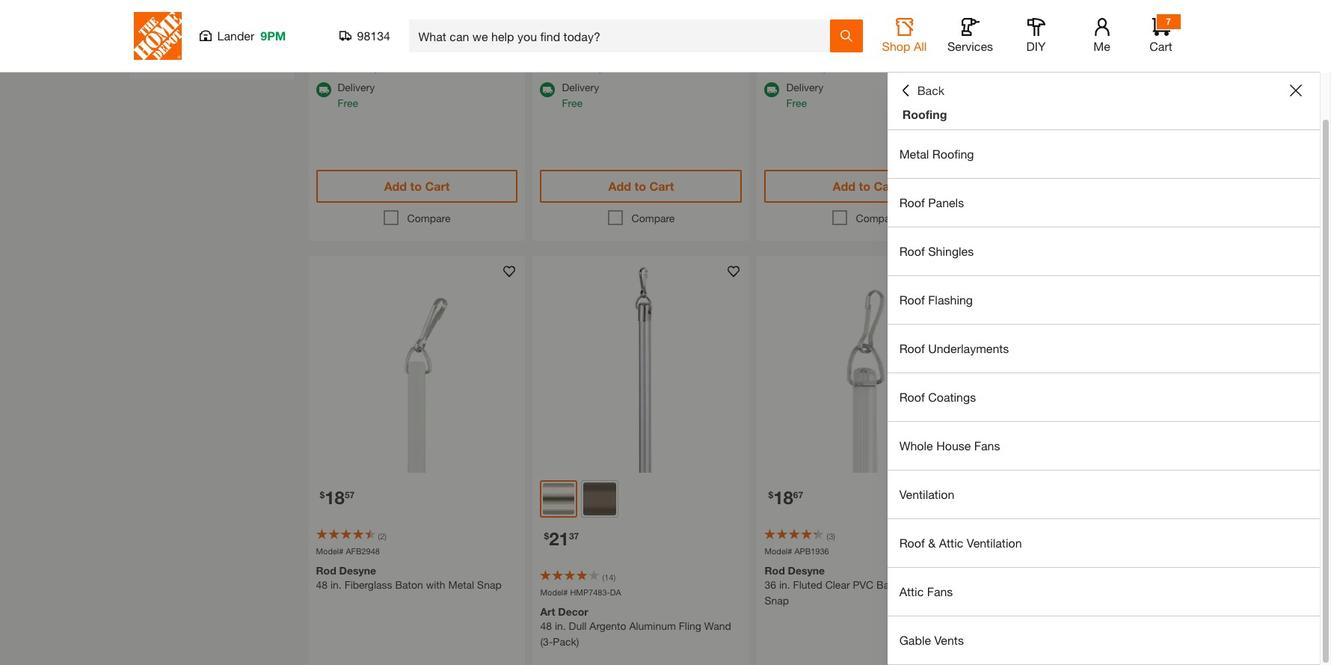 Task type: locate. For each thing, give the bounding box(es) containing it.
$ inside '$ 21 37'
[[544, 530, 549, 542]]

in. left fiberglass
[[331, 579, 342, 591]]

roof down roof flashing
[[900, 341, 925, 355]]

ventilation up &
[[900, 487, 955, 501]]

2 horizontal spatial rod
[[989, 564, 1010, 577]]

drawer close image
[[1291, 85, 1302, 97]]

0 horizontal spatial snap
[[477, 579, 502, 591]]

$ left 37 in the bottom left of the page
[[544, 530, 549, 542]]

snap
[[477, 579, 502, 591], [765, 594, 789, 607]]

apb3936
[[1019, 546, 1054, 556]]

all inside menu
[[931, 98, 945, 112]]

with inside rod desyne 48 in. fiberglass baton with metal snap
[[426, 579, 446, 591]]

1 horizontal spatial baton
[[877, 579, 905, 591]]

1 vertical spatial shop
[[900, 98, 928, 112]]

1 vertical spatial all
[[931, 98, 945, 112]]

free
[[338, 61, 358, 73], [562, 61, 583, 73], [787, 61, 807, 73], [1011, 61, 1032, 73], [338, 96, 358, 109], [562, 96, 583, 109], [787, 96, 807, 109]]

gable vents
[[900, 633, 964, 647]]

0 horizontal spatial with
[[426, 579, 446, 591]]

0 horizontal spatial available for pickup image
[[541, 45, 555, 60]]

0 vertical spatial snap
[[477, 579, 502, 591]]

4 add to cart button from the left
[[989, 170, 1191, 203]]

0 vertical spatial ventilation
[[900, 487, 955, 501]]

desyne up fiberglass
[[339, 564, 376, 577]]

fans down &
[[927, 584, 953, 599]]

$ left 57
[[320, 489, 325, 500]]

attic right &
[[939, 536, 964, 550]]

4 roof from the top
[[900, 341, 925, 355]]

1 pickup from the left
[[562, 43, 594, 56]]

) for $ 18 67
[[834, 531, 836, 541]]

ventilation
[[900, 487, 955, 501], [967, 536, 1022, 550]]

2 pickup from the left
[[787, 43, 819, 56]]

2 horizontal spatial desyne
[[1013, 564, 1050, 577]]

fans
[[975, 438, 1001, 453], [927, 584, 953, 599]]

18 for $ 18 67
[[774, 487, 794, 508]]

art
[[541, 606, 555, 618]]

( up hmp7483-
[[603, 572, 605, 582]]

rod down model# afb2948
[[316, 564, 336, 577]]

roof for roof shingles
[[900, 244, 925, 258]]

48 down model# afb2948
[[316, 579, 328, 591]]

2 horizontal spatial pickup free ship to store
[[1011, 43, 1093, 73]]

in. for $ 18 67
[[779, 579, 791, 591]]

metal inside rod desyne 48 in. fiberglass baton with metal snap
[[448, 579, 474, 591]]

pickup for 1st available for pickup image from right
[[1011, 43, 1043, 56]]

roofing
[[948, 98, 990, 112], [903, 107, 947, 121], [933, 147, 974, 161]]

roof left coatings
[[900, 390, 925, 404]]

in.
[[331, 579, 342, 591], [779, 579, 791, 591], [555, 620, 566, 633]]

rod for $ 18 67
[[765, 564, 785, 577]]

rod down model# apb3936
[[989, 564, 1010, 577]]

1 add to cart button from the left
[[316, 170, 518, 203]]

all up back "button"
[[914, 39, 927, 53]]

0 horizontal spatial delivery
[[338, 81, 375, 93]]

2 horizontal spatial )
[[834, 531, 836, 541]]

1 horizontal spatial 18
[[774, 487, 794, 508]]

18 up model# afb2948
[[325, 487, 345, 508]]

in. up pack)
[[555, 620, 566, 633]]

attic up gable
[[900, 584, 924, 599]]

0 vertical spatial fans
[[975, 438, 1001, 453]]

1 roof from the top
[[900, 195, 925, 209]]

1 delivery from the left
[[338, 81, 375, 93]]

0 horizontal spatial rod
[[316, 564, 336, 577]]

$ left 67
[[769, 489, 774, 500]]

gable vents link
[[888, 616, 1320, 664]]

3 available shipping image from the left
[[765, 82, 780, 97]]

model# for model# apb3936
[[989, 546, 1017, 556]]

1 horizontal spatial )
[[614, 572, 616, 582]]

0 horizontal spatial in.
[[331, 579, 342, 591]]

2 available shipping image from the left
[[541, 82, 555, 97]]

metal roofing link
[[888, 130, 1320, 178]]

desyne inside rod desyne 48 in. fiberglass baton with metal snap
[[339, 564, 376, 577]]

36
[[765, 579, 777, 591]]

shop inside button
[[882, 39, 911, 53]]

in. inside rod desyne 36 in. fluted clear pvc baton with metal snap
[[779, 579, 791, 591]]

shop all
[[882, 39, 927, 53]]

roof inside roof flashing link
[[900, 293, 925, 307]]

rod desyne 36 in. fluted clear pvc baton with metal snap
[[765, 564, 956, 607]]

2 add to cart from the left
[[609, 179, 674, 193]]

snap inside rod desyne 36 in. fluted clear pvc baton with metal snap
[[765, 594, 789, 607]]

store
[[396, 61, 419, 73], [620, 61, 644, 73], [845, 61, 868, 73], [1069, 61, 1093, 73]]

1 horizontal spatial rod
[[765, 564, 785, 577]]

whole house fans link
[[888, 422, 1320, 470]]

metal inside menu
[[900, 147, 929, 161]]

1 horizontal spatial metal
[[900, 147, 929, 161]]

rod
[[316, 564, 336, 577], [765, 564, 785, 577], [989, 564, 1010, 577]]

add to cart button
[[316, 170, 518, 203], [541, 170, 742, 203], [765, 170, 967, 203], [989, 170, 1191, 203]]

coatings
[[929, 390, 976, 404]]

1 horizontal spatial (
[[603, 572, 605, 582]]

roof inside roof coatings link
[[900, 390, 925, 404]]

baton inside rod desyne 48 in. fiberglass baton with metal snap
[[395, 579, 423, 591]]

roof inside roof panels link
[[900, 195, 925, 209]]

roof underlayments link
[[888, 325, 1320, 373]]

$ inside $ 18 57
[[320, 489, 325, 500]]

roof left panels
[[900, 195, 925, 209]]

all down back
[[931, 98, 945, 112]]

shop
[[882, 39, 911, 53], [900, 98, 928, 112]]

$ for $ 21 37
[[544, 530, 549, 542]]

1 horizontal spatial delivery
[[562, 81, 599, 93]]

1 horizontal spatial all
[[931, 98, 945, 112]]

2 delivery from the left
[[562, 81, 599, 93]]

pickup free ship to store
[[562, 43, 644, 73], [787, 43, 868, 73], [1011, 43, 1093, 73]]

1 horizontal spatial with
[[908, 579, 927, 591]]

shop for shop all
[[882, 39, 911, 53]]

in. right the 36
[[779, 579, 791, 591]]

2 ship from the left
[[586, 61, 605, 73]]

1 vertical spatial 48
[[541, 620, 552, 633]]

rod inside rod desyne 36 in. fluted clear pvc baton with metal snap
[[765, 564, 785, 577]]

roof inside roof & attic ventilation link
[[900, 536, 925, 550]]

0 horizontal spatial compare
[[407, 212, 451, 224]]

available shipping image
[[316, 82, 331, 97], [541, 82, 555, 97], [765, 82, 780, 97]]

ship for first available for pickup image from the left
[[586, 61, 605, 73]]

fans right house
[[975, 438, 1001, 453]]

$ inside $ 18 67
[[769, 489, 774, 500]]

menu containing shop all roofing
[[888, 82, 1320, 665]]

all inside button
[[914, 39, 927, 53]]

4 store from the left
[[1069, 61, 1093, 73]]

( for $ 18 57
[[378, 531, 380, 541]]

baton
[[395, 579, 423, 591], [877, 579, 905, 591]]

to
[[384, 61, 393, 73], [608, 61, 618, 73], [833, 61, 842, 73], [1057, 61, 1066, 73], [410, 179, 422, 193], [635, 179, 646, 193], [859, 179, 871, 193], [1084, 179, 1095, 193]]

available for pickup image
[[765, 45, 780, 60]]

- view less
[[145, 50, 199, 63]]

1 horizontal spatial delivery free
[[562, 81, 599, 109]]

2 horizontal spatial compare
[[856, 212, 900, 224]]

rod inside rod desyne 48 in. fiberglass baton with metal snap
[[316, 564, 336, 577]]

18 up model# apb1936
[[774, 487, 794, 508]]

roof left flashing on the top of page
[[900, 293, 925, 307]]

2 horizontal spatial (
[[827, 531, 829, 541]]

roof inside roof shingles link
[[900, 244, 925, 258]]

1 vertical spatial attic
[[900, 584, 924, 599]]

3 store from the left
[[845, 61, 868, 73]]

2 rod from the left
[[765, 564, 785, 577]]

3 ship from the left
[[810, 61, 830, 73]]

2 horizontal spatial delivery
[[787, 81, 824, 93]]

0 horizontal spatial $
[[320, 489, 325, 500]]

$ for $ 18 67
[[769, 489, 774, 500]]

lander 9pm
[[217, 28, 286, 43]]

with right fiberglass
[[426, 579, 446, 591]]

roofing down back "button"
[[903, 107, 947, 121]]

2 desyne from the left
[[788, 564, 825, 577]]

48 in. fiberglass baton with metal snap image
[[309, 256, 526, 473]]

0 horizontal spatial (
[[378, 531, 380, 541]]

in. inside rod desyne 48 in. fiberglass baton with metal snap
[[331, 579, 342, 591]]

roof inside roof underlayments link
[[900, 341, 925, 355]]

48 inside art decor 48 in. dull argento aluminum fling wand (3-pack)
[[541, 620, 552, 633]]

menu
[[888, 82, 1320, 665]]

da
[[610, 587, 621, 597]]

( up afb2948
[[378, 531, 380, 541]]

0 horizontal spatial desyne
[[339, 564, 376, 577]]

roofing up panels
[[933, 147, 974, 161]]

roof shingles link
[[888, 227, 1320, 275]]

3 delivery from the left
[[787, 81, 824, 93]]

0 vertical spatial shop
[[882, 39, 911, 53]]

1 rod from the left
[[316, 564, 336, 577]]

4 add to cart from the left
[[1058, 179, 1123, 193]]

add
[[384, 179, 407, 193], [609, 179, 632, 193], [833, 179, 856, 193], [1058, 179, 1080, 193]]

5 roof from the top
[[900, 390, 925, 404]]

desyne up fluted
[[788, 564, 825, 577]]

4 ship from the left
[[1035, 61, 1054, 73]]

1 horizontal spatial pickup free ship to store
[[787, 43, 868, 73]]

1 add to cart from the left
[[384, 179, 450, 193]]

decor
[[558, 606, 589, 618]]

baton right 'pvc'
[[877, 579, 905, 591]]

shop up back "button"
[[882, 39, 911, 53]]

desyne for $ 18 57
[[339, 564, 376, 577]]

2 with from the left
[[908, 579, 927, 591]]

shop inside menu
[[900, 98, 928, 112]]

2 store from the left
[[620, 61, 644, 73]]

$ 18 67
[[769, 487, 804, 508]]

desyne for $ 18 67
[[788, 564, 825, 577]]

1 baton from the left
[[395, 579, 423, 591]]

( up apb1936
[[827, 531, 829, 541]]

2 horizontal spatial metal
[[930, 579, 956, 591]]

baton right fiberglass
[[395, 579, 423, 591]]

) up rod desyne 48 in. fiberglass baton with metal snap
[[385, 531, 387, 541]]

6 roof from the top
[[900, 536, 925, 550]]

model# left afb2948
[[316, 546, 344, 556]]

1 18 from the left
[[325, 487, 345, 508]]

48
[[316, 579, 328, 591], [541, 620, 552, 633]]

model# up rod desyne
[[989, 546, 1017, 556]]

0 vertical spatial 48
[[316, 579, 328, 591]]

2 horizontal spatial in.
[[779, 579, 791, 591]]

) up da at the bottom of the page
[[614, 572, 616, 582]]

1 horizontal spatial snap
[[765, 594, 789, 607]]

free ship to store
[[338, 61, 419, 73]]

0 horizontal spatial attic
[[900, 584, 924, 599]]

model# up art
[[541, 587, 568, 597]]

all
[[914, 39, 927, 53], [931, 98, 945, 112]]

0 horizontal spatial pickup
[[562, 43, 594, 56]]

model# for model# hmp7483-da
[[541, 587, 568, 597]]

48 down art
[[541, 620, 552, 633]]

3
[[829, 531, 834, 541]]

What can we help you find today? search field
[[419, 20, 829, 52]]

2 roof from the top
[[900, 244, 925, 258]]

0 horizontal spatial pickup free ship to store
[[562, 43, 644, 73]]

) up clear
[[834, 531, 836, 541]]

0 horizontal spatial all
[[914, 39, 927, 53]]

0 horizontal spatial available shipping image
[[316, 82, 331, 97]]

roof left &
[[900, 536, 925, 550]]

less
[[177, 50, 199, 63]]

1 horizontal spatial pickup
[[787, 43, 819, 56]]

roof underlayments
[[900, 341, 1009, 355]]

1 vertical spatial snap
[[765, 594, 789, 607]]

1 desyne from the left
[[339, 564, 376, 577]]

18
[[325, 487, 345, 508], [774, 487, 794, 508]]

with
[[426, 579, 446, 591], [908, 579, 927, 591]]

ventilation up rod desyne
[[967, 536, 1022, 550]]

2 horizontal spatial $
[[769, 489, 774, 500]]

1 ship from the left
[[361, 61, 381, 73]]

roofing right back "button"
[[948, 98, 990, 112]]

1 horizontal spatial ventilation
[[967, 536, 1022, 550]]

1 horizontal spatial compare
[[632, 212, 675, 224]]

with right 'pvc'
[[908, 579, 927, 591]]

2 available for pickup image from the left
[[989, 45, 1004, 60]]

compare
[[407, 212, 451, 224], [632, 212, 675, 224], [856, 212, 900, 224]]

1 horizontal spatial available shipping image
[[541, 82, 555, 97]]

all for shop all roofing
[[931, 98, 945, 112]]

0 horizontal spatial fans
[[927, 584, 953, 599]]

2
[[380, 531, 385, 541]]

available for pickup image
[[541, 45, 555, 60], [989, 45, 1004, 60]]

model# apb1936
[[765, 546, 829, 556]]

whole
[[900, 438, 933, 453]]

ship
[[361, 61, 381, 73], [586, 61, 605, 73], [810, 61, 830, 73], [1035, 61, 1054, 73]]

1 horizontal spatial available for pickup image
[[989, 45, 1004, 60]]

available shipping image for available for pickup icon
[[765, 82, 780, 97]]

3 roof from the top
[[900, 293, 925, 307]]

with inside rod desyne 36 in. fluted clear pvc baton with metal snap
[[908, 579, 927, 591]]

0 horizontal spatial 18
[[325, 487, 345, 508]]

57
[[345, 489, 355, 500]]

desyne down apb3936
[[1013, 564, 1050, 577]]

rod for $ 18 57
[[316, 564, 336, 577]]

2 horizontal spatial pickup
[[1011, 43, 1043, 56]]

model# left apb1936
[[765, 546, 793, 556]]

roof coatings link
[[888, 373, 1320, 421]]

desyne inside rod desyne 36 in. fluted clear pvc baton with metal snap
[[788, 564, 825, 577]]

18 for $ 18 57
[[325, 487, 345, 508]]

cart
[[1150, 39, 1173, 53], [425, 179, 450, 193], [650, 179, 674, 193], [874, 179, 899, 193], [1099, 179, 1123, 193]]

1 with from the left
[[426, 579, 446, 591]]

2 horizontal spatial delivery free
[[787, 81, 824, 109]]

1 horizontal spatial in.
[[555, 620, 566, 633]]

0 horizontal spatial 48
[[316, 579, 328, 591]]

2 baton from the left
[[877, 579, 905, 591]]

1 horizontal spatial $
[[544, 530, 549, 542]]

3 rod from the left
[[989, 564, 1010, 577]]

delivery for available for pickup icon
[[787, 81, 824, 93]]

apb1936
[[795, 546, 829, 556]]

fans inside "link"
[[975, 438, 1001, 453]]

delivery
[[338, 81, 375, 93], [562, 81, 599, 93], [787, 81, 824, 93]]

roof
[[900, 195, 925, 209], [900, 244, 925, 258], [900, 293, 925, 307], [900, 341, 925, 355], [900, 390, 925, 404], [900, 536, 925, 550]]

2 horizontal spatial available shipping image
[[765, 82, 780, 97]]

pack)
[[553, 636, 579, 648]]

( 2 )
[[378, 531, 387, 541]]

shop down back
[[900, 98, 928, 112]]

1 horizontal spatial 48
[[541, 620, 552, 633]]

rod up the 36
[[765, 564, 785, 577]]

1 horizontal spatial fans
[[975, 438, 1001, 453]]

metal
[[900, 147, 929, 161], [448, 579, 474, 591], [930, 579, 956, 591]]

3 compare from the left
[[856, 212, 900, 224]]

1 available for pickup image from the left
[[541, 45, 555, 60]]

48 for 48 in. fiberglass baton with metal snap
[[316, 579, 328, 591]]

98134
[[357, 28, 391, 43]]

1 horizontal spatial attic
[[939, 536, 964, 550]]

in. for $ 18 57
[[331, 579, 342, 591]]

0 horizontal spatial delivery free
[[338, 81, 375, 109]]

store for available for pickup icon
[[845, 61, 868, 73]]

roof for roof underlayments
[[900, 341, 925, 355]]

)
[[385, 531, 387, 541], [834, 531, 836, 541], [614, 572, 616, 582]]

attic fans
[[900, 584, 953, 599]]

metal inside rod desyne 36 in. fluted clear pvc baton with metal snap
[[930, 579, 956, 591]]

3 desyne from the left
[[1013, 564, 1050, 577]]

0 vertical spatial all
[[914, 39, 927, 53]]

0 horizontal spatial )
[[385, 531, 387, 541]]

$ for $ 18 57
[[320, 489, 325, 500]]

2 add from the left
[[609, 179, 632, 193]]

21
[[549, 528, 569, 549]]

baton inside rod desyne 36 in. fluted clear pvc baton with metal snap
[[877, 579, 905, 591]]

pinch pleat draperies link
[[168, 19, 267, 31]]

model#
[[316, 546, 344, 556], [765, 546, 793, 556], [989, 546, 1017, 556], [541, 587, 568, 597]]

1 horizontal spatial desyne
[[788, 564, 825, 577]]

roof for roof coatings
[[900, 390, 925, 404]]

the home depot logo image
[[134, 12, 181, 60]]

48 inside rod desyne 48 in. fiberglass baton with metal snap
[[316, 579, 328, 591]]

bronze image
[[584, 483, 617, 515]]

roof left shingles
[[900, 244, 925, 258]]

hmp7483-
[[570, 587, 610, 597]]

3 pickup from the left
[[1011, 43, 1043, 56]]

2 18 from the left
[[774, 487, 794, 508]]

1 vertical spatial fans
[[927, 584, 953, 599]]

silver image
[[544, 483, 575, 515]]

0 horizontal spatial baton
[[395, 579, 423, 591]]

0 horizontal spatial metal
[[448, 579, 474, 591]]



Task type: describe. For each thing, give the bounding box(es) containing it.
shop for shop all roofing
[[900, 98, 928, 112]]

- view less link
[[137, 40, 286, 73]]

cart 7
[[1150, 16, 1173, 53]]

diy
[[1027, 39, 1046, 53]]

services
[[948, 39, 994, 53]]

argento
[[590, 620, 627, 633]]

14
[[605, 572, 614, 582]]

metal roofing
[[900, 147, 974, 161]]

2 pickup free ship to store from the left
[[787, 43, 868, 73]]

roof panels
[[900, 195, 964, 209]]

( 3 )
[[827, 531, 836, 541]]

roof flashing link
[[888, 276, 1320, 324]]

ship for 1st available for pickup image from right
[[1035, 61, 1054, 73]]

afb2948
[[346, 546, 380, 556]]

1 delivery free from the left
[[338, 81, 375, 109]]

roof for roof flashing
[[900, 293, 925, 307]]

pickup for available for pickup icon
[[787, 43, 819, 56]]

in. inside art decor 48 in. dull argento aluminum fling wand (3-pack)
[[555, 620, 566, 633]]

fiberglass
[[345, 579, 392, 591]]

9pm
[[261, 28, 286, 43]]

1 vertical spatial ventilation
[[967, 536, 1022, 550]]

(3-
[[541, 636, 553, 648]]

fluted
[[793, 579, 823, 591]]

ship for available for pickup icon
[[810, 61, 830, 73]]

view
[[152, 50, 174, 63]]

roof for roof panels
[[900, 195, 925, 209]]

7
[[1166, 16, 1171, 27]]

shingles
[[929, 244, 974, 258]]

3 add from the left
[[833, 179, 856, 193]]

2 add to cart button from the left
[[541, 170, 742, 203]]

shop all button
[[881, 18, 929, 54]]

model# for model# apb1936
[[765, 546, 793, 556]]

1 pickup free ship to store from the left
[[562, 43, 644, 73]]

model# hmp7483-da
[[541, 587, 621, 597]]

( 14 )
[[603, 572, 616, 582]]

art decor 48 in. dull argento aluminum fling wand (3-pack)
[[541, 606, 732, 648]]

model# afb2948
[[316, 546, 380, 556]]

rod desyne 48 in. fiberglass baton with metal snap
[[316, 564, 502, 591]]

3 delivery free from the left
[[787, 81, 824, 109]]

pleat
[[197, 19, 220, 31]]

36 in. smooth clear pvc baton with metal snap image
[[982, 256, 1199, 473]]

gable
[[900, 633, 931, 647]]

48 in. dull argento aluminum fling wand (3-pack) image
[[533, 256, 750, 473]]

-
[[145, 50, 149, 63]]

vents
[[935, 633, 964, 647]]

snap inside rod desyne 48 in. fiberglass baton with metal snap
[[477, 579, 502, 591]]

0 vertical spatial attic
[[939, 536, 964, 550]]

roof coatings
[[900, 390, 976, 404]]

2 compare from the left
[[632, 212, 675, 224]]

store for 1st available for pickup image from right
[[1069, 61, 1093, 73]]

rod desyne link
[[989, 564, 1191, 609]]

1 compare from the left
[[407, 212, 451, 224]]

lander
[[217, 28, 255, 43]]

48 for 48 in. dull argento aluminum fling wand (3-pack)
[[541, 620, 552, 633]]

fling
[[679, 620, 702, 633]]

&
[[929, 536, 936, 550]]

me button
[[1078, 18, 1126, 54]]

back button
[[900, 83, 945, 98]]

1 store from the left
[[396, 61, 419, 73]]

$ 18 57
[[320, 487, 355, 508]]

model# apb3936
[[989, 546, 1054, 556]]

2 delivery free from the left
[[562, 81, 599, 109]]

ventilation link
[[888, 471, 1320, 518]]

4 add from the left
[[1058, 179, 1080, 193]]

desyne inside rod desyne link
[[1013, 564, 1050, 577]]

1 available shipping image from the left
[[316, 82, 331, 97]]

model# for model# afb2948
[[316, 546, 344, 556]]

shop all roofing link
[[888, 82, 1320, 129]]

roof & attic ventilation
[[900, 536, 1022, 550]]

1 add from the left
[[384, 179, 407, 193]]

clear
[[826, 579, 850, 591]]

pinch pleat draperies
[[168, 19, 267, 31]]

37
[[569, 530, 579, 542]]

back
[[918, 83, 945, 97]]

diy button
[[1013, 18, 1060, 54]]

pickup for first available for pickup image from the left
[[562, 43, 594, 56]]

rod desyne
[[989, 564, 1050, 577]]

underlayments
[[929, 341, 1009, 355]]

store for first available for pickup image from the left
[[620, 61, 644, 73]]

draperies
[[223, 19, 267, 31]]

roof & attic ventilation link
[[888, 519, 1320, 567]]

roof flashing
[[900, 293, 973, 307]]

aluminum
[[629, 620, 676, 633]]

services button
[[947, 18, 995, 54]]

3 pickup free ship to store from the left
[[1011, 43, 1093, 73]]

$ 21 37
[[544, 528, 579, 549]]

flashing
[[929, 293, 973, 307]]

feedback link image
[[1311, 253, 1332, 334]]

) for $ 18 57
[[385, 531, 387, 541]]

shop all roofing
[[900, 98, 990, 112]]

me
[[1094, 39, 1111, 53]]

roof shingles
[[900, 244, 974, 258]]

wand
[[705, 620, 732, 633]]

available shipping image for first available for pickup image from the left
[[541, 82, 555, 97]]

all for shop all
[[914, 39, 927, 53]]

0 horizontal spatial ventilation
[[900, 487, 955, 501]]

roof for roof & attic ventilation
[[900, 536, 925, 550]]

attic fans link
[[888, 568, 1320, 616]]

house
[[937, 438, 971, 453]]

pinch
[[168, 19, 194, 31]]

67
[[794, 489, 804, 500]]

dull
[[569, 620, 587, 633]]

98134 button
[[339, 28, 391, 43]]

delivery for first available for pickup image from the left
[[562, 81, 599, 93]]

3 add to cart from the left
[[833, 179, 899, 193]]

roof panels link
[[888, 179, 1320, 227]]

whole house fans
[[900, 438, 1001, 453]]

( for $ 18 67
[[827, 531, 829, 541]]

pvc
[[853, 579, 874, 591]]

3 add to cart button from the left
[[765, 170, 967, 203]]

36 in. fluted clear pvc baton with metal snap image
[[757, 256, 974, 473]]

panels
[[929, 195, 964, 209]]



Task type: vqa. For each thing, say whether or not it's contained in the screenshot.
guides.
no



